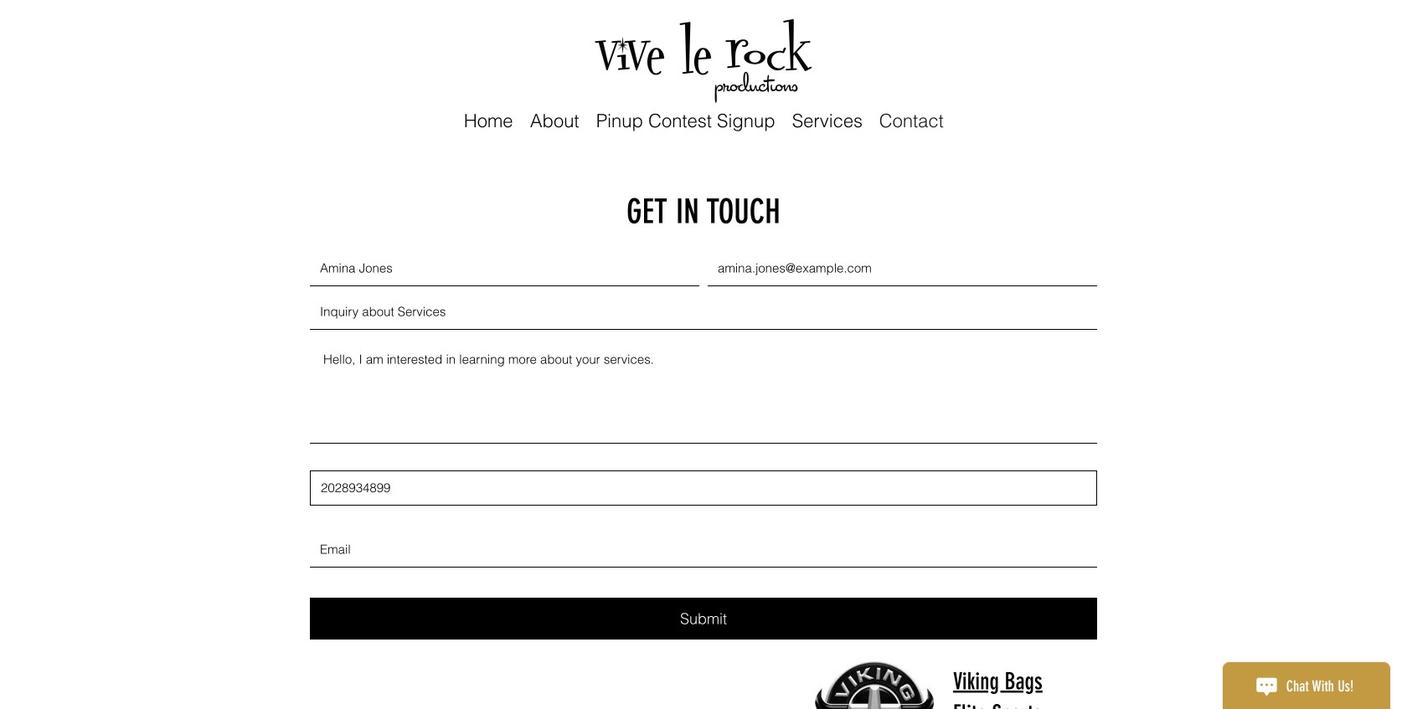 Task type: describe. For each thing, give the bounding box(es) containing it.
0 vertical spatial email email field
[[708, 251, 1098, 287]]

Subject text field
[[310, 295, 1098, 330]]

vlr modifiedlogo small.png image
[[590, 17, 815, 103]]

Phone telephone field
[[310, 471, 1098, 506]]

1 vertical spatial email email field
[[310, 533, 1098, 568]]

Type your message here... text field
[[310, 338, 1098, 444]]

Name text field
[[310, 251, 700, 287]]



Task type: locate. For each thing, give the bounding box(es) containing it.
Email email field
[[708, 251, 1098, 287], [310, 533, 1098, 568]]

wix chat element
[[1215, 654, 1408, 710]]

download.jpg image
[[810, 647, 939, 710]]



